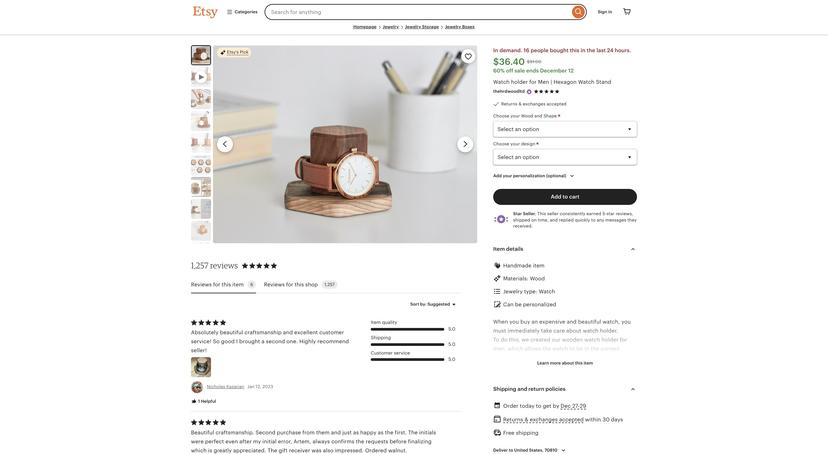 Task type: locate. For each thing, give the bounding box(es) containing it.
excellent inside absolutely beautiful craftsmanship and excellent customer service!  so good i brought a second one.  highly recommend seller!
[[294, 330, 318, 336]]

0 vertical spatial hexagon
[[505, 382, 527, 389]]

1 vertical spatial excellent
[[493, 391, 517, 398]]

reviews,
[[616, 212, 633, 217]]

watch holder for men hexagon watch stand image 1 image
[[213, 45, 477, 243], [192, 46, 210, 65]]

and down "three"
[[585, 446, 595, 452]]

returns down thehrdwoodltd
[[501, 101, 518, 106]]

design
[[521, 142, 536, 147], [580, 391, 597, 398]]

holder up deliver to united states, 70810 dropdown button
[[526, 437, 543, 443]]

banner
[[181, 0, 647, 24]]

1 vertical spatial be
[[577, 346, 583, 352]]

2 horizontal spatial as
[[619, 400, 624, 407]]

watch inside our hexagon watch stand is a stylish accessory and an excellent addition to the unusual design of any room. it is suitable for both modern smartwatches, such as apple watch and regular models with a steel or leather strap.
[[510, 409, 527, 416]]

about inside when you buy an expensive and beautiful watch, you must immediately take care about watch holder. to do this, we created our wooden watch holder for men, which allows the watch to be in the correct position, the strap to keep its shape, and the dial glass not to be scratched.
[[567, 328, 582, 334]]

exchanges down regular
[[530, 417, 558, 423]]

1 vertical spatial holder
[[602, 337, 619, 343]]

order today to get by dec 27-29
[[503, 403, 586, 409]]

and inside this seller consistently earned 5-star reviews, shipped on time, and replied quickly to any messages they received.
[[550, 218, 558, 223]]

0 horizontal spatial watch holder for men hexagon watch stand image 1 image
[[192, 46, 210, 65]]

watch down the suitable
[[510, 409, 527, 416]]

any down "5-" at top right
[[597, 218, 604, 223]]

holder inside when you buy an expensive and beautiful watch, you must immediately take care about watch holder. to do this, we created our wooden watch holder for men, which allows the watch to be in the correct position, the strap to keep its shape, and the dial glass not to be scratched.
[[602, 337, 619, 343]]

sort
[[410, 302, 419, 307]]

cart
[[569, 194, 580, 200]]

1 5.0 from the top
[[449, 327, 456, 332]]

1 vertical spatial &
[[525, 417, 529, 423]]

add
[[493, 174, 502, 179], [551, 194, 562, 200]]

any inside our hexagon watch stand is a stylish accessory and an excellent addition to the unusual design of any room. it is suitable for both modern smartwatches, such as apple watch and regular models with a steel or leather strap.
[[606, 391, 615, 398]]

item left 6
[[232, 282, 244, 288]]

choose for choose your wood and shape
[[493, 114, 510, 119]]

appreciated.
[[233, 448, 266, 454]]

greatly
[[214, 448, 232, 454]]

0 horizontal spatial design
[[521, 142, 536, 147]]

1 horizontal spatial item
[[493, 246, 505, 252]]

1 horizontal spatial excellent
[[493, 391, 517, 398]]

0 vertical spatial accepted
[[547, 101, 567, 106]]

of down accessory
[[599, 391, 604, 398]]

about
[[567, 328, 582, 334], [562, 361, 574, 366]]

in
[[608, 9, 612, 14], [581, 47, 586, 54], [585, 346, 589, 352], [578, 437, 582, 443]]

menu bar
[[193, 24, 635, 35]]

item inside "item details" dropdown button
[[493, 246, 505, 252]]

so
[[213, 339, 220, 345]]

to inside button
[[563, 194, 568, 200]]

0 vertical spatial of
[[599, 391, 604, 398]]

add left personalization
[[493, 174, 502, 179]]

1,257 for 1,257 reviews
[[191, 261, 209, 271]]

reviews for reviews for this shop
[[264, 282, 285, 288]]

add inside button
[[551, 194, 562, 200]]

absolutely
[[191, 330, 219, 336]]

1 vertical spatial an
[[629, 382, 635, 389]]

allows
[[525, 346, 541, 352]]

1 vertical spatial returns
[[503, 417, 523, 423]]

of inside our hexagon watch stand is a stylish accessory and an excellent addition to the unusual design of any room. it is suitable for both modern smartwatches, such as apple watch and regular models with a steel or leather strap.
[[599, 391, 604, 398]]

1 vertical spatial add
[[551, 194, 562, 200]]

beautiful
[[191, 430, 214, 436]]

jewelry left boxes
[[445, 24, 461, 29]]

to left cart
[[563, 194, 568, 200]]

shipping
[[371, 335, 391, 341], [493, 386, 516, 392]]

you left the buy
[[510, 319, 519, 325]]

which inside beautiful craftsmanship. second purchase from them and just as happy as the first. the initials were perfect even after my initial error, artem, always confirms the requests before finalizing which is greatly appreciated. the gift receiver was also impressed. ordered walnut.
[[191, 448, 207, 454]]

in inside mens watch holder is presented in three variants of the form: a circle (cylinder), a hexagon and a triangle.
[[578, 437, 582, 443]]

shape,
[[571, 355, 588, 361]]

tab list containing reviews for this item
[[191, 277, 461, 294]]

the down stand
[[548, 391, 557, 398]]

a inside absolutely beautiful craftsmanship and excellent customer service!  so good i brought a second one.  highly recommend seller!
[[262, 339, 265, 345]]

returns & exchanges accepted within 30 days
[[503, 417, 623, 423]]

0 horizontal spatial 1,257
[[191, 261, 209, 271]]

0 vertical spatial add
[[493, 174, 502, 179]]

pick
[[240, 50, 249, 55]]

and inside dropdown button
[[518, 386, 527, 392]]

hexagon
[[505, 382, 527, 389], [561, 446, 584, 452]]

0 horizontal spatial an
[[532, 319, 538, 325]]

star
[[513, 212, 522, 217]]

beautiful inside absolutely beautiful craftsmanship and excellent customer service!  so good i brought a second one.  highly recommend seller!
[[220, 330, 243, 336]]

1 vertical spatial 1,257
[[325, 282, 335, 287]]

off
[[506, 68, 514, 74]]

excellent up the suitable
[[493, 391, 517, 398]]

0 vertical spatial returns
[[501, 101, 518, 106]]

the down happy at the bottom left
[[356, 439, 364, 445]]

0 vertical spatial 1,257
[[191, 261, 209, 271]]

0 vertical spatial exchanges
[[523, 101, 546, 106]]

perfect
[[205, 439, 224, 445]]

1 horizontal spatial beautiful
[[578, 319, 601, 325]]

shipping up the suitable
[[493, 386, 516, 392]]

the left correct
[[591, 346, 599, 352]]

hexagon watch stand made from wood image
[[191, 89, 211, 109]]

the left dial
[[600, 355, 609, 361]]

2 vertical spatial your
[[503, 174, 512, 179]]

item for item quality
[[371, 320, 381, 325]]

1 choose from the top
[[493, 114, 510, 119]]

1 vertical spatial item
[[232, 282, 244, 288]]

star
[[607, 212, 615, 217]]

your down "returns & exchanges accepted"
[[511, 114, 520, 119]]

a down presented
[[557, 446, 560, 452]]

a up the unusual
[[567, 382, 570, 389]]

in
[[493, 47, 498, 54]]

1 horizontal spatial of
[[621, 437, 626, 443]]

0 horizontal spatial hexagon
[[505, 382, 527, 389]]

menu bar containing homepage
[[193, 24, 635, 35]]

item details
[[493, 246, 523, 252]]

order
[[503, 403, 519, 409]]

a down craftsmanship
[[262, 339, 265, 345]]

0 vertical spatial &
[[519, 101, 522, 106]]

an inside our hexagon watch stand is a stylish accessory and an excellent addition to the unusual design of any room. it is suitable for both modern smartwatches, such as apple watch and regular models with a steel or leather strap.
[[629, 382, 635, 389]]

for
[[530, 79, 537, 85], [213, 282, 220, 288], [286, 282, 293, 288], [620, 337, 627, 343], [521, 400, 528, 407]]

0 vertical spatial any
[[597, 218, 604, 223]]

0 horizontal spatial any
[[597, 218, 604, 223]]

0 vertical spatial 5.0
[[449, 327, 456, 332]]

add for add your personalization (optional)
[[493, 174, 502, 179]]

1 vertical spatial shipping
[[493, 386, 516, 392]]

27-
[[572, 403, 580, 409]]

0 horizontal spatial reviews
[[191, 282, 212, 288]]

1 horizontal spatial you
[[622, 319, 631, 325]]

1 horizontal spatial which
[[508, 346, 524, 352]]

they
[[628, 218, 637, 223]]

1 vertical spatial accepted
[[559, 417, 584, 423]]

keep
[[549, 355, 562, 361]]

0 horizontal spatial shipping
[[371, 335, 391, 341]]

2 vertical spatial 5.0
[[449, 357, 456, 362]]

1,257 right shop
[[325, 282, 335, 287]]

2 reviews from the left
[[264, 282, 285, 288]]

0 vertical spatial your
[[511, 114, 520, 119]]

any up such
[[606, 391, 615, 398]]

wood down "returns & exchanges accepted"
[[521, 114, 533, 119]]

is up apple
[[493, 400, 498, 407]]

to down earned
[[591, 218, 596, 223]]

banner containing categories
[[181, 0, 647, 24]]

to left the united
[[509, 448, 513, 453]]

and up wooden
[[567, 319, 577, 325]]

be up shape,
[[577, 346, 583, 352]]

circle
[[513, 446, 528, 452]]

shipping inside dropdown button
[[493, 386, 516, 392]]

2023
[[262, 385, 273, 390]]

1 horizontal spatial item
[[533, 263, 545, 269]]

reviews down 1,257 reviews
[[191, 282, 212, 288]]

0 horizontal spatial &
[[519, 101, 522, 106]]

the right 'variants'
[[628, 437, 636, 443]]

dec 27-29 button
[[561, 401, 586, 411]]

and down both
[[528, 409, 538, 416]]

0 horizontal spatial item
[[232, 282, 244, 288]]

united
[[514, 448, 528, 453]]

your for wood
[[511, 114, 520, 119]]

bought
[[550, 47, 569, 54]]

0 vertical spatial choose
[[493, 114, 510, 119]]

reviews for reviews for this item
[[191, 282, 212, 288]]

dec
[[561, 403, 571, 409]]

1 horizontal spatial watch holder for men hexagon watch stand image 1 image
[[213, 45, 477, 243]]

recommend
[[318, 339, 349, 345]]

1 vertical spatial about
[[562, 361, 574, 366]]

exchanges down the "star_seller" image in the top right of the page
[[523, 101, 546, 106]]

receiver
[[289, 448, 310, 454]]

policies
[[546, 386, 566, 392]]

None search field
[[265, 4, 587, 20]]

0 vertical spatial design
[[521, 142, 536, 147]]

1 horizontal spatial any
[[606, 391, 615, 398]]

0 vertical spatial an
[[532, 319, 538, 325]]

a up within
[[592, 409, 595, 416]]

and left just
[[331, 430, 341, 436]]

0 horizontal spatial excellent
[[294, 330, 318, 336]]

type:
[[524, 289, 538, 295]]

0 horizontal spatial beautiful
[[220, 330, 243, 336]]

item right its
[[584, 361, 593, 366]]

watch
[[493, 79, 510, 85], [578, 79, 595, 85], [539, 289, 555, 295], [510, 409, 527, 416]]

any
[[597, 218, 604, 223], [606, 391, 615, 398]]

today
[[520, 403, 535, 409]]

watch up addition
[[529, 382, 544, 389]]

0 vertical spatial which
[[508, 346, 524, 352]]

and up one.
[[283, 330, 293, 336]]

helpful
[[201, 399, 216, 404]]

the down initial
[[268, 448, 277, 454]]

item up materials: wood
[[533, 263, 545, 269]]

2 vertical spatial holder
[[526, 437, 543, 443]]

watch down the holder.
[[585, 337, 600, 343]]

scratched.
[[518, 364, 546, 370]]

deliver to united states, 70810
[[493, 448, 558, 453]]

cylinder watch stand made of wood image
[[191, 111, 211, 131]]

1 horizontal spatial add
[[551, 194, 562, 200]]

before
[[390, 439, 407, 445]]

your left personalization
[[503, 174, 512, 179]]

accepted for returns & exchanges accepted within 30 days
[[559, 417, 584, 423]]

1 vertical spatial item
[[371, 320, 381, 325]]

0 horizontal spatial you
[[510, 319, 519, 325]]

be down position,
[[510, 364, 517, 370]]

0 horizontal spatial item
[[371, 320, 381, 325]]

hexagon down presented
[[561, 446, 584, 452]]

in inside button
[[608, 9, 612, 14]]

sort by: suggested button
[[405, 298, 463, 312]]

be
[[515, 302, 522, 308], [577, 346, 583, 352], [510, 364, 517, 370]]

0 vertical spatial item
[[493, 246, 505, 252]]

1 horizontal spatial &
[[525, 417, 529, 423]]

care
[[554, 328, 565, 334]]

unusual
[[558, 391, 578, 398]]

item quality
[[371, 320, 397, 325]]

jewelry right homepage
[[383, 24, 399, 29]]

holder down 'sale'
[[511, 79, 528, 85]]

and inside beautiful craftsmanship. second purchase from them and just as happy as the first. the initials were perfect even after my initial error, artem, always confirms the requests before finalizing which is greatly appreciated. the gift receiver was also impressed. ordered walnut.
[[331, 430, 341, 436]]

your down choose your wood and shape
[[511, 142, 520, 147]]

1 vertical spatial any
[[606, 391, 615, 398]]

2 choose from the top
[[493, 142, 510, 147]]

for left shop
[[286, 282, 293, 288]]

1 horizontal spatial design
[[580, 391, 597, 398]]

as
[[619, 400, 624, 407], [353, 430, 359, 436], [378, 430, 384, 436]]

& for returns & exchanges accepted within 30 days
[[525, 417, 529, 423]]

of right 'variants'
[[621, 437, 626, 443]]

the up finalizing
[[408, 430, 418, 436]]

homepage link
[[354, 24, 377, 29]]

1 you from the left
[[510, 319, 519, 325]]

& up choose your wood and shape
[[519, 101, 522, 106]]

add up seller
[[551, 194, 562, 200]]

get
[[543, 403, 552, 409]]

when you buy an expensive and beautiful watch, you must immediately take care about watch holder. to do this, we created our wooden watch holder for men, which allows the watch to be in the correct position, the strap to keep its shape, and the dial glass not to be scratched.
[[493, 319, 635, 370]]

about right more
[[562, 361, 574, 366]]

view details of this review photo by nicholas kazarian image
[[191, 357, 211, 377]]

an right the buy
[[532, 319, 538, 325]]

in demand. 16 people bought this in the last 24 hours.
[[493, 47, 631, 54]]

1 horizontal spatial 1,257
[[325, 282, 335, 287]]

0 vertical spatial beautiful
[[578, 319, 601, 325]]

1 reviews from the left
[[191, 282, 212, 288]]

as down room.
[[619, 400, 624, 407]]

add inside dropdown button
[[493, 174, 502, 179]]

choose your wood and shape
[[493, 114, 558, 119]]

leather
[[618, 409, 636, 416]]

design up smartwatches,
[[580, 391, 597, 398]]

both
[[530, 400, 542, 407]]

to down wooden
[[570, 346, 575, 352]]

wood up type:
[[530, 276, 545, 282]]

also
[[323, 448, 334, 454]]

strap.
[[493, 418, 508, 425]]

1 vertical spatial design
[[580, 391, 597, 398]]

1 vertical spatial which
[[191, 448, 207, 454]]

in up shape,
[[585, 346, 589, 352]]

beautiful up the holder.
[[578, 319, 601, 325]]

excellent
[[294, 330, 318, 336], [493, 391, 517, 398]]

accessory
[[590, 382, 616, 389]]

shipping
[[516, 430, 539, 437]]

models
[[559, 409, 578, 416]]

an up it
[[629, 382, 635, 389]]

1 vertical spatial 5.0
[[449, 342, 456, 347]]

watch down 60%
[[493, 79, 510, 85]]

exchanges for returns & exchanges accepted
[[523, 101, 546, 106]]

which down were
[[191, 448, 207, 454]]

jewelry storage link
[[405, 24, 439, 29]]

1 horizontal spatial reviews
[[264, 282, 285, 288]]

jewelry down search for anything text field
[[405, 24, 421, 29]]

free shipping
[[503, 430, 539, 437]]

0 horizontal spatial which
[[191, 448, 207, 454]]

2 horizontal spatial item
[[584, 361, 593, 366]]

0 vertical spatial excellent
[[294, 330, 318, 336]]

the
[[587, 47, 595, 54], [543, 346, 551, 352], [591, 346, 599, 352], [518, 355, 526, 361], [600, 355, 609, 361], [548, 391, 557, 398], [385, 430, 394, 436], [628, 437, 636, 443], [356, 439, 364, 445]]

is
[[562, 382, 566, 389], [493, 400, 498, 407], [544, 437, 548, 443], [208, 448, 212, 454]]

after
[[239, 439, 252, 445]]

1 vertical spatial your
[[511, 142, 520, 147]]

men,
[[493, 346, 506, 352]]

Search for anything text field
[[265, 4, 571, 20]]

about up wooden
[[567, 328, 582, 334]]

be right the can
[[515, 302, 522, 308]]

deliver
[[493, 448, 508, 453]]

1,257 left reviews
[[191, 261, 209, 271]]

personalization
[[513, 174, 545, 179]]

0 vertical spatial shipping
[[371, 335, 391, 341]]

3 5.0 from the top
[[449, 357, 456, 362]]

1 vertical spatial hexagon
[[561, 446, 584, 452]]

reviews right 6
[[264, 282, 285, 288]]

holder up correct
[[602, 337, 619, 343]]

watch down the our at right bottom
[[553, 346, 568, 352]]

1 horizontal spatial as
[[378, 430, 384, 436]]

stand
[[546, 382, 560, 389]]

and left shape
[[535, 114, 543, 119]]

you right watch, at the bottom of page
[[622, 319, 631, 325]]

which down this,
[[508, 346, 524, 352]]

1 vertical spatial of
[[621, 437, 626, 443]]

and left return
[[518, 386, 527, 392]]

and down seller
[[550, 218, 558, 223]]

replied
[[559, 218, 574, 223]]

1 vertical spatial beautiful
[[220, 330, 243, 336]]

hexagon up addition
[[505, 382, 527, 389]]

accepted up shape
[[547, 101, 567, 106]]

1 vertical spatial the
[[268, 448, 277, 454]]

0 horizontal spatial add
[[493, 174, 502, 179]]

is up (cylinder), on the right of the page
[[544, 437, 548, 443]]

your inside dropdown button
[[503, 174, 512, 179]]

mens watch holder is presented in three variants of the form: a circle (cylinder), a hexagon and a triangle.
[[493, 437, 636, 452]]

any inside this seller consistently earned 5-star reviews, shipped on time, and replied quickly to any messages they received.
[[597, 218, 604, 223]]

in left "three"
[[578, 437, 582, 443]]

and right shape,
[[589, 355, 599, 361]]

you
[[510, 319, 519, 325], [622, 319, 631, 325]]

as up requests
[[378, 430, 384, 436]]

1 horizontal spatial an
[[629, 382, 635, 389]]

0 vertical spatial holder
[[511, 79, 528, 85]]

1 vertical spatial choose
[[493, 142, 510, 147]]

2 vertical spatial item
[[584, 361, 593, 366]]

0 vertical spatial the
[[408, 430, 418, 436]]

12,
[[256, 385, 261, 390]]

learn more about this item
[[537, 361, 593, 366]]

& up shipping
[[525, 417, 529, 423]]

1 horizontal spatial hexagon
[[561, 446, 584, 452]]

item left quality
[[371, 320, 381, 325]]

item for item details
[[493, 246, 505, 252]]

1 vertical spatial exchanges
[[530, 417, 558, 423]]

excellent up highly
[[294, 330, 318, 336]]

for up glass
[[620, 337, 627, 343]]

beautiful up good at the left bottom
[[220, 330, 243, 336]]

holder
[[511, 79, 528, 85], [602, 337, 619, 343], [526, 437, 543, 443]]

thehrdwoodltd
[[493, 89, 525, 94]]

0 vertical spatial wood
[[521, 114, 533, 119]]

0 vertical spatial about
[[567, 328, 582, 334]]

tab list
[[191, 277, 461, 294]]

to inside dropdown button
[[509, 448, 513, 453]]

add for add to cart
[[551, 194, 562, 200]]

0 horizontal spatial of
[[599, 391, 604, 398]]

1 horizontal spatial shipping
[[493, 386, 516, 392]]



Task type: vqa. For each thing, say whether or not it's contained in the screenshot.
the topmost 4.8
no



Task type: describe. For each thing, give the bounding box(es) containing it.
stand
[[596, 79, 611, 85]]

three
[[584, 437, 598, 443]]

i
[[236, 339, 238, 345]]

add your personalization (optional) button
[[488, 169, 581, 183]]

your for personalization
[[503, 174, 512, 179]]

watch,
[[603, 319, 620, 325]]

beautiful inside when you buy an expensive and beautiful watch, you must immediately take care about watch holder. to do this, we created our wooden watch holder for men, which allows the watch to be in the correct position, the strap to keep its shape, and the dial glass not to be scratched.
[[578, 319, 601, 325]]

with
[[580, 409, 591, 416]]

and inside mens watch holder is presented in three variants of the form: a circle (cylinder), a hexagon and a triangle.
[[585, 446, 595, 452]]

jewelry type: watch
[[503, 289, 555, 295]]

70810
[[545, 448, 558, 453]]

hexagon watch stand handcrafted image
[[191, 155, 211, 175]]

the inside mens watch holder is presented in three variants of the form: a circle (cylinder), a hexagon and a triangle.
[[628, 437, 636, 443]]

the left 'strap'
[[518, 355, 526, 361]]

an inside when you buy an expensive and beautiful watch, you must immediately take care about watch holder. to do this, we created our wooden watch holder for men, which allows the watch to be in the correct position, the strap to keep its shape, and the dial glass not to be scratched.
[[532, 319, 538, 325]]

for inside our hexagon watch stand is a stylish accessory and an excellent addition to the unusual design of any room. it is suitable for both modern smartwatches, such as apple watch and regular models with a steel or leather strap.
[[521, 400, 528, 407]]

your for design
[[511, 142, 520, 147]]

1 horizontal spatial the
[[408, 430, 418, 436]]

expensive
[[540, 319, 566, 325]]

(cylinder),
[[529, 446, 555, 452]]

(optional)
[[546, 174, 566, 179]]

returns for returns & exchanges accepted within 30 days
[[503, 417, 523, 423]]

& for returns & exchanges accepted
[[519, 101, 522, 106]]

states,
[[529, 448, 544, 453]]

accepted for returns & exchanges accepted
[[547, 101, 567, 106]]

nicholas
[[207, 385, 225, 390]]

sign in button
[[593, 6, 617, 18]]

shipping for shipping
[[371, 335, 391, 341]]

watch left stand
[[578, 79, 595, 85]]

within
[[585, 417, 601, 423]]

storage
[[422, 24, 439, 29]]

is inside beautiful craftsmanship. second purchase from them and just as happy as the first. the initials were perfect even after my initial error, artem, always confirms the requests before finalizing which is greatly appreciated. the gift receiver was also impressed. ordered walnut.
[[208, 448, 212, 454]]

return
[[529, 386, 545, 392]]

good
[[221, 339, 235, 345]]

the left the first.
[[385, 430, 394, 436]]

12
[[569, 68, 574, 74]]

by
[[553, 403, 559, 409]]

second
[[256, 430, 276, 436]]

the left the last
[[587, 47, 595, 54]]

to left get
[[536, 403, 542, 409]]

to inside our hexagon watch stand is a stylish accessory and an excellent addition to the unusual design of any room. it is suitable for both modern smartwatches, such as apple watch and regular models with a steel or leather strap.
[[541, 391, 547, 398]]

always
[[313, 439, 330, 445]]

watch holder for men made of oak or walnut image
[[191, 133, 211, 153]]

service!
[[191, 339, 211, 345]]

1 vertical spatial wood
[[530, 276, 545, 282]]

handmade item
[[503, 263, 545, 269]]

2 5.0 from the top
[[449, 342, 456, 347]]

jewelry for jewelry boxes
[[445, 24, 461, 29]]

sale
[[515, 68, 525, 74]]

and inside absolutely beautiful craftsmanship and excellent customer service!  so good i brought a second one.  highly recommend seller!
[[283, 330, 293, 336]]

to inside this seller consistently earned 5-star reviews, shipped on time, and replied quickly to any messages they received.
[[591, 218, 596, 223]]

design inside our hexagon watch stand is a stylish accessory and an excellent addition to the unusual design of any room. it is suitable for both modern smartwatches, such as apple watch and regular models with a steel or leather strap.
[[580, 391, 597, 398]]

jewelry for jewelry 'link'
[[383, 24, 399, 29]]

0 horizontal spatial as
[[353, 430, 359, 436]]

0 vertical spatial item
[[533, 263, 545, 269]]

regular
[[539, 409, 558, 416]]

6
[[250, 282, 253, 287]]

jewelry for jewelry storage
[[405, 24, 421, 29]]

personalized
[[523, 302, 557, 308]]

2 vertical spatial be
[[510, 364, 517, 370]]

dial
[[610, 355, 620, 361]]

this down reviews
[[222, 282, 231, 288]]

watch left the holder.
[[583, 328, 599, 334]]

wooden
[[562, 337, 583, 343]]

29
[[580, 403, 586, 409]]

0 vertical spatial be
[[515, 302, 522, 308]]

5.0 for service
[[449, 357, 456, 362]]

and up room.
[[618, 382, 627, 389]]

$36.40
[[493, 57, 525, 67]]

this right bought
[[570, 47, 580, 54]]

16
[[524, 47, 530, 54]]

etsy's pick
[[227, 50, 249, 55]]

initials
[[419, 430, 436, 436]]

1,257 for 1,257
[[325, 282, 335, 287]]

for down 1,257 reviews
[[213, 282, 220, 288]]

seller
[[547, 212, 559, 217]]

2 you from the left
[[622, 319, 631, 325]]

days
[[611, 417, 623, 423]]

$36.40 $91.00
[[493, 57, 542, 67]]

such
[[605, 400, 617, 407]]

thehrdwoodltd link
[[493, 89, 525, 94]]

watch holder for men hexagon watch stand image 6 image
[[191, 177, 211, 197]]

in left the last
[[581, 47, 586, 54]]

watch up personalized
[[539, 289, 555, 295]]

jewelry for jewelry type: watch
[[503, 289, 523, 295]]

0 horizontal spatial the
[[268, 448, 277, 454]]

men
[[538, 79, 549, 85]]

shop
[[305, 282, 318, 288]]

the down created
[[543, 346, 551, 352]]

this left shop
[[295, 282, 304, 288]]

as inside our hexagon watch stand is a stylish accessory and an excellent addition to the unusual design of any room. it is suitable for both modern smartwatches, such as apple watch and regular models with a steel or leather strap.
[[619, 400, 624, 407]]

learn more about this item button
[[532, 357, 598, 370]]

the inside our hexagon watch stand is a stylish accessory and an excellent addition to the unusual design of any room. it is suitable for both modern smartwatches, such as apple watch and regular models with a steel or leather strap.
[[548, 391, 557, 398]]

watch holder for men hexagon watch stand image 7 image
[[191, 199, 211, 219]]

seller!
[[191, 348, 207, 354]]

returns for returns & exchanges accepted
[[501, 101, 518, 106]]

purchase
[[277, 430, 301, 436]]

in inside when you buy an expensive and beautiful watch, you must immediately take care about watch holder. to do this, we created our wooden watch holder for men, which allows the watch to be in the correct position, the strap to keep its shape, and the dial glass not to be scratched.
[[585, 346, 589, 352]]

item inside dropdown button
[[584, 361, 593, 366]]

ordered
[[365, 448, 387, 454]]

this inside dropdown button
[[575, 361, 583, 366]]

shipping and return policies
[[493, 386, 566, 392]]

holder.
[[600, 328, 618, 334]]

a down "three"
[[596, 446, 599, 452]]

is inside mens watch holder is presented in three variants of the form: a circle (cylinder), a hexagon and a triangle.
[[544, 437, 548, 443]]

room.
[[616, 391, 632, 398]]

watch inside mens watch holder is presented in three variants of the form: a circle (cylinder), a hexagon and a triangle.
[[509, 437, 524, 443]]

sort by: suggested
[[410, 302, 450, 307]]

materials:
[[503, 276, 529, 282]]

60%
[[493, 68, 505, 74]]

apple
[[493, 409, 509, 416]]

on
[[532, 218, 537, 223]]

to left keep
[[542, 355, 548, 361]]

about inside dropdown button
[[562, 361, 574, 366]]

can be personalized
[[503, 302, 557, 308]]

earned
[[587, 212, 602, 217]]

buy
[[521, 319, 530, 325]]

choose for choose your design
[[493, 142, 510, 147]]

add to cart button
[[493, 189, 637, 205]]

them
[[316, 430, 330, 436]]

jan
[[248, 385, 255, 390]]

watch inside our hexagon watch stand is a stylish accessory and an excellent addition to the unusual design of any room. it is suitable for both modern smartwatches, such as apple watch and regular models with a steel or leather strap.
[[529, 382, 544, 389]]

excellent inside our hexagon watch stand is a stylish accessory and an excellent addition to the unusual design of any room. it is suitable for both modern smartwatches, such as apple watch and regular models with a steel or leather strap.
[[493, 391, 517, 398]]

one.
[[287, 339, 298, 345]]

suitable
[[499, 400, 520, 407]]

details
[[506, 246, 523, 252]]

is up the unusual
[[562, 382, 566, 389]]

jewelry link
[[383, 24, 399, 29]]

consistently
[[560, 212, 586, 217]]

last
[[597, 47, 606, 54]]

shipping for shipping and return policies
[[493, 386, 516, 392]]

even
[[226, 439, 238, 445]]

of inside mens watch holder is presented in three variants of the form: a circle (cylinder), a hexagon and a triangle.
[[621, 437, 626, 443]]

returns & exchanges accepted
[[501, 101, 567, 106]]

first.
[[395, 430, 407, 436]]

5.0 for quality
[[449, 327, 456, 332]]

jewelry boxes
[[445, 24, 475, 29]]

received.
[[513, 224, 533, 229]]

deliver to united states, 70810 button
[[488, 444, 573, 454]]

hexagon inside mens watch holder is presented in three variants of the form: a circle (cylinder), a hexagon and a triangle.
[[561, 446, 584, 452]]

form:
[[493, 446, 507, 452]]

exchanges for returns & exchanges accepted within 30 days
[[530, 417, 558, 423]]

more
[[550, 361, 561, 366]]

1
[[198, 399, 200, 404]]

homepage
[[354, 24, 377, 29]]

absolutely beautiful craftsmanship and excellent customer service!  so good i brought a second one.  highly recommend seller!
[[191, 330, 349, 354]]

second
[[266, 339, 285, 345]]

for up the "star_seller" image in the top right of the page
[[530, 79, 537, 85]]

star_seller image
[[526, 89, 532, 95]]

holder inside mens watch holder is presented in three variants of the form: a circle (cylinder), a hexagon and a triangle.
[[526, 437, 543, 443]]

a right deliver at the bottom right
[[509, 446, 512, 452]]

hexagon inside our hexagon watch stand is a stylish accessory and an excellent addition to the unusual design of any room. it is suitable for both modern smartwatches, such as apple watch and regular models with a steel or leather strap.
[[505, 382, 527, 389]]

$91.00
[[527, 59, 542, 64]]

jewelry boxes link
[[445, 24, 475, 29]]

reviews
[[210, 261, 238, 271]]

to right not
[[504, 364, 509, 370]]

for inside when you buy an expensive and beautiful watch, you must immediately take care about watch holder. to do this, we created our wooden watch holder for men, which allows the watch to be in the correct position, the strap to keep its shape, and the dial glass not to be scratched.
[[620, 337, 627, 343]]

which inside when you buy an expensive and beautiful watch, you must immediately take care about watch holder. to do this, we created our wooden watch holder for men, which allows the watch to be in the correct position, the strap to keep its shape, and the dial glass not to be scratched.
[[508, 346, 524, 352]]

highly
[[299, 339, 316, 345]]

hexagon watch stand handmade image
[[191, 221, 211, 241]]

variants
[[599, 437, 620, 443]]



